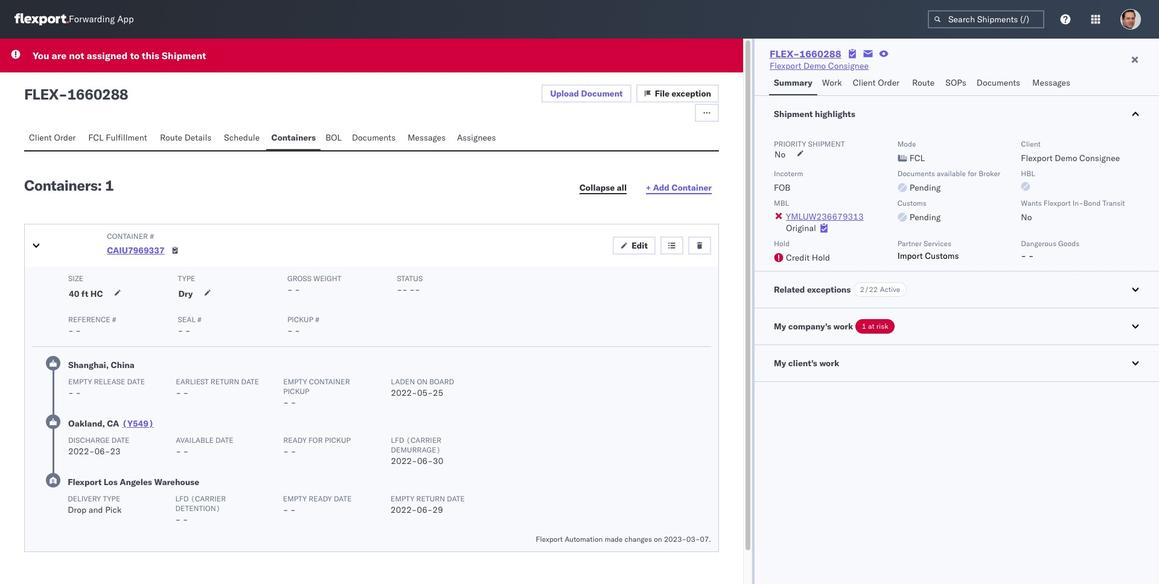 Task type: vqa. For each thing, say whether or not it's contained in the screenshot.
Ocean LCL related to Confirm Pickup from Los Angeles, CA
no



Task type: describe. For each thing, give the bounding box(es) containing it.
# for pickup # - -
[[315, 315, 319, 324]]

fcl for fcl
[[910, 153, 925, 164]]

detention)
[[175, 504, 220, 513]]

06- for -
[[417, 456, 433, 467]]

0 vertical spatial no
[[775, 149, 786, 160]]

type
[[103, 495, 120, 504]]

1 vertical spatial hold
[[812, 252, 830, 263]]

bond
[[1084, 199, 1101, 208]]

at
[[868, 322, 875, 331]]

documents available for broker
[[898, 169, 1001, 178]]

earliest
[[176, 377, 209, 386]]

fob
[[774, 182, 791, 193]]

empty return date 2022-06-29
[[391, 495, 465, 516]]

gross
[[287, 274, 312, 283]]

highlights
[[815, 109, 856, 120]]

# for seal # - -
[[197, 315, 202, 324]]

available date - -
[[176, 436, 233, 457]]

fcl for fcl fulfillment
[[88, 132, 104, 143]]

for inside the ready for pickup - -
[[309, 436, 323, 445]]

ready
[[283, 436, 307, 445]]

1 vertical spatial 1660288
[[67, 85, 128, 103]]

pickup for 2022-06-30
[[325, 436, 351, 445]]

2/22 active
[[860, 285, 901, 294]]

lfd for 2022-
[[391, 436, 404, 445]]

0 vertical spatial documents button
[[972, 72, 1028, 95]]

summary
[[774, 77, 813, 88]]

documents for left documents button
[[352, 132, 396, 143]]

ft
[[81, 289, 88, 300]]

1 horizontal spatial 1660288
[[800, 48, 842, 60]]

containers
[[271, 132, 316, 143]]

priority
[[774, 140, 806, 149]]

flex-1660288 link
[[770, 48, 842, 60]]

pick
[[105, 505, 122, 516]]

07.
[[700, 535, 711, 544]]

empty release date - -
[[68, 377, 145, 399]]

risk
[[877, 322, 889, 331]]

1 vertical spatial client order
[[29, 132, 76, 143]]

earliest return date - -
[[176, 377, 259, 399]]

assigned
[[87, 50, 128, 62]]

reference # - -
[[68, 315, 116, 336]]

0 vertical spatial client order
[[853, 77, 900, 88]]

1 vertical spatial on
[[654, 535, 662, 544]]

summary button
[[769, 72, 818, 95]]

pending for documents available for broker
[[910, 182, 941, 193]]

0 vertical spatial demo
[[804, 60, 826, 71]]

0 vertical spatial client order button
[[848, 72, 908, 95]]

client inside client flexport demo consignee incoterm fob
[[1021, 140, 1041, 149]]

flexport for flexport los angeles warehouse
[[68, 477, 102, 488]]

reference
[[68, 315, 110, 324]]

angeles
[[120, 477, 152, 488]]

date for empty release date - -
[[127, 377, 145, 386]]

0 vertical spatial customs
[[898, 199, 927, 208]]

empty for empty container pickup - -
[[283, 377, 307, 386]]

flexport inside wants flexport in-bond transit no
[[1044, 199, 1071, 208]]

schedule
[[224, 132, 260, 143]]

# for container #
[[150, 232, 154, 241]]

related
[[774, 284, 805, 295]]

caiu7969337
[[107, 245, 165, 256]]

services
[[924, 239, 952, 248]]

los
[[104, 477, 118, 488]]

mbl
[[774, 199, 789, 208]]

oakland, ca (y549)
[[68, 419, 154, 429]]

all
[[617, 182, 627, 193]]

collapse
[[580, 182, 615, 193]]

to
[[130, 50, 139, 62]]

1 vertical spatial messages
[[408, 132, 446, 143]]

0 vertical spatial order
[[878, 77, 900, 88]]

empty for empty release date - -
[[68, 377, 92, 386]]

return for -
[[211, 377, 239, 386]]

transit
[[1103, 199, 1125, 208]]

0 vertical spatial for
[[968, 169, 977, 178]]

empty for empty ready date - -
[[283, 495, 307, 504]]

route button
[[908, 72, 941, 95]]

you are not assigned to this shipment
[[33, 50, 206, 62]]

client flexport demo consignee incoterm fob
[[774, 140, 1120, 193]]

Search Shipments (/) text field
[[928, 10, 1045, 28]]

size
[[68, 274, 83, 283]]

date for earliest return date - -
[[241, 377, 259, 386]]

are
[[52, 50, 67, 62]]

fcl fulfillment
[[88, 132, 147, 143]]

container #
[[107, 232, 154, 241]]

add
[[653, 182, 670, 193]]

empty ready date - -
[[283, 495, 352, 516]]

collapse all
[[580, 182, 627, 193]]

ready for pickup - -
[[283, 436, 351, 457]]

0 horizontal spatial order
[[54, 132, 76, 143]]

china
[[111, 360, 135, 371]]

1 horizontal spatial messages button
[[1028, 72, 1077, 95]]

related exceptions
[[774, 284, 851, 295]]

exceptions
[[807, 284, 851, 295]]

0 horizontal spatial client
[[29, 132, 52, 143]]

oakland,
[[68, 419, 105, 429]]

upload
[[550, 88, 579, 99]]

work button
[[818, 72, 848, 95]]

customs inside partner services import customs
[[925, 251, 959, 261]]

laden on board 2022-05-25
[[391, 377, 454, 399]]

shanghai,
[[68, 360, 109, 371]]

discharge date 2022-06-23
[[68, 436, 129, 457]]

work for my company's work
[[834, 321, 854, 332]]

goods
[[1059, 239, 1080, 248]]

my for my client's work
[[774, 358, 786, 369]]

available
[[937, 169, 966, 178]]

on inside laden on board 2022-05-25
[[417, 377, 428, 386]]

flexport automation made changes on 2023-03-07.
[[536, 535, 711, 544]]

fcl fulfillment button
[[84, 127, 155, 150]]

lfd (carrier detention) - -
[[175, 495, 226, 525]]

flexport for flexport demo consignee
[[770, 60, 802, 71]]

pickup
[[287, 315, 313, 324]]

1 horizontal spatial client
[[853, 77, 876, 88]]

sops
[[946, 77, 967, 88]]

1 vertical spatial messages button
[[403, 127, 452, 150]]

priority shipment
[[774, 140, 845, 149]]

made
[[605, 535, 623, 544]]

shipment
[[808, 140, 845, 149]]

documents for the top documents button
[[977, 77, 1021, 88]]

ready
[[309, 495, 332, 504]]

flexport demo consignee link
[[770, 60, 869, 72]]

(y549) link
[[122, 418, 154, 430]]

caiu7969337 button
[[107, 245, 165, 256]]

delivery
[[68, 495, 101, 504]]

2022- for -
[[391, 456, 417, 467]]

2022- for detention)
[[391, 505, 417, 516]]

shanghai, china
[[68, 360, 135, 371]]

flexport for flexport automation made changes on 2023-03-07.
[[536, 535, 563, 544]]

(carrier for 06-
[[406, 436, 442, 445]]

route details button
[[155, 127, 219, 150]]

date for empty ready date - -
[[334, 495, 352, 504]]



Task type: locate. For each thing, give the bounding box(es) containing it.
empty inside the empty container pickup - -
[[283, 377, 307, 386]]

shipment highlights
[[774, 109, 856, 120]]

date for empty return date 2022-06-29
[[447, 495, 465, 504]]

1 horizontal spatial pickup
[[325, 436, 351, 445]]

06- down "discharge"
[[94, 446, 110, 457]]

hold up credit
[[774, 239, 790, 248]]

containers:
[[24, 176, 102, 194]]

consignee inside client flexport demo consignee incoterm fob
[[1080, 153, 1120, 164]]

1 vertical spatial consignee
[[1080, 153, 1120, 164]]

shipment right this
[[162, 50, 206, 62]]

1 vertical spatial (carrier
[[191, 495, 226, 504]]

client up "hbl"
[[1021, 140, 1041, 149]]

return for 06-
[[416, 495, 445, 504]]

ymluw236679313 button
[[786, 211, 864, 222]]

pending
[[910, 182, 941, 193], [910, 212, 941, 223]]

0 horizontal spatial on
[[417, 377, 428, 386]]

sops button
[[941, 72, 972, 95]]

consignee
[[828, 60, 869, 71], [1080, 153, 1120, 164]]

my client's work button
[[755, 345, 1159, 382]]

# right reference
[[112, 315, 116, 324]]

my inside button
[[774, 358, 786, 369]]

1
[[105, 176, 114, 194], [862, 322, 867, 331]]

incoterm
[[774, 169, 803, 178]]

file
[[655, 88, 670, 99]]

demo up in-
[[1055, 153, 1078, 164]]

2022- for date
[[391, 388, 417, 399]]

warehouse
[[154, 477, 199, 488]]

1 vertical spatial 1
[[862, 322, 867, 331]]

0 vertical spatial shipment
[[162, 50, 206, 62]]

shipment
[[162, 50, 206, 62], [774, 109, 813, 120]]

(carrier inside lfd (carrier detention) - -
[[191, 495, 226, 504]]

lfd down warehouse
[[175, 495, 189, 504]]

type
[[178, 274, 195, 283]]

2022- inside lfd (carrier demurrage) 2022-06-30
[[391, 456, 417, 467]]

# inside reference # - -
[[112, 315, 116, 324]]

flexport. image
[[14, 13, 69, 25]]

0 vertical spatial pickup
[[283, 387, 309, 396]]

1 vertical spatial pending
[[910, 212, 941, 223]]

flexport
[[770, 60, 802, 71], [1021, 153, 1053, 164], [1044, 199, 1071, 208], [68, 477, 102, 488], [536, 535, 563, 544]]

1 horizontal spatial order
[[878, 77, 900, 88]]

return
[[211, 377, 239, 386], [416, 495, 445, 504]]

documents down mode
[[898, 169, 935, 178]]

my
[[774, 321, 786, 332], [774, 358, 786, 369]]

0 horizontal spatial demo
[[804, 60, 826, 71]]

documents right bol button
[[352, 132, 396, 143]]

client right work button on the top right
[[853, 77, 876, 88]]

lfd for -
[[175, 495, 189, 504]]

1 horizontal spatial shipment
[[774, 109, 813, 120]]

return inside empty return date 2022-06-29
[[416, 495, 445, 504]]

(carrier up detention)
[[191, 495, 226, 504]]

1 vertical spatial documents button
[[347, 127, 403, 150]]

customs down services
[[925, 251, 959, 261]]

changes
[[625, 535, 652, 544]]

2022- down laden
[[391, 388, 417, 399]]

empty inside empty return date 2022-06-29
[[391, 495, 415, 504]]

0 vertical spatial messages
[[1033, 77, 1071, 88]]

0 vertical spatial messages button
[[1028, 72, 1077, 95]]

06- inside discharge date 2022-06-23
[[94, 446, 110, 457]]

+ add container button
[[639, 179, 719, 197]]

client down flex
[[29, 132, 52, 143]]

documents right sops "button"
[[977, 77, 1021, 88]]

0 horizontal spatial (carrier
[[191, 495, 226, 504]]

fcl left fulfillment
[[88, 132, 104, 143]]

0 horizontal spatial documents
[[352, 132, 396, 143]]

work
[[834, 321, 854, 332], [820, 358, 840, 369]]

no down priority
[[775, 149, 786, 160]]

flexport left in-
[[1044, 199, 1071, 208]]

2 horizontal spatial documents
[[977, 77, 1021, 88]]

container inside + add container button
[[672, 182, 712, 193]]

assignees button
[[452, 127, 503, 150]]

flexport down flex-
[[770, 60, 802, 71]]

1 vertical spatial customs
[[925, 251, 959, 261]]

0 vertical spatial 1
[[105, 176, 114, 194]]

0 vertical spatial pending
[[910, 182, 941, 193]]

1 horizontal spatial on
[[654, 535, 662, 544]]

messages button
[[1028, 72, 1077, 95], [403, 127, 452, 150]]

upload document
[[550, 88, 623, 99]]

order down flex - 1660288
[[54, 132, 76, 143]]

my client's work
[[774, 358, 840, 369]]

hold right credit
[[812, 252, 830, 263]]

1 horizontal spatial no
[[1021, 212, 1032, 223]]

1 pending from the top
[[910, 182, 941, 193]]

date
[[127, 377, 145, 386], [241, 377, 259, 386], [112, 436, 129, 445], [216, 436, 233, 445], [334, 495, 352, 504], [447, 495, 465, 504]]

client order button right work
[[848, 72, 908, 95]]

work
[[822, 77, 842, 88]]

lfd inside lfd (carrier detention) - -
[[175, 495, 189, 504]]

pickup inside the empty container pickup - -
[[283, 387, 309, 396]]

0 horizontal spatial consignee
[[828, 60, 869, 71]]

0 horizontal spatial 1
[[105, 176, 114, 194]]

0 horizontal spatial lfd
[[175, 495, 189, 504]]

client order button
[[848, 72, 908, 95], [24, 127, 84, 150]]

schedule button
[[219, 127, 267, 150]]

0 vertical spatial route
[[913, 77, 935, 88]]

pickup right ready
[[325, 436, 351, 445]]

0 horizontal spatial 1660288
[[67, 85, 128, 103]]

pickup for 2022-05-25
[[283, 387, 309, 396]]

0 horizontal spatial no
[[775, 149, 786, 160]]

0 horizontal spatial documents button
[[347, 127, 403, 150]]

2022- inside discharge date 2022-06-23
[[68, 446, 94, 457]]

seal # - -
[[178, 315, 202, 336]]

this
[[142, 50, 159, 62]]

mode
[[898, 140, 916, 149]]

date inside earliest return date - -
[[241, 377, 259, 386]]

return right earliest
[[211, 377, 239, 386]]

lfd up demurrage)
[[391, 436, 404, 445]]

route for route
[[913, 77, 935, 88]]

work left the at
[[834, 321, 854, 332]]

shipment highlights button
[[755, 96, 1159, 132]]

flexport left the automation
[[536, 535, 563, 544]]

delivery type drop and pick
[[68, 495, 122, 516]]

1 left the at
[[862, 322, 867, 331]]

0 horizontal spatial shipment
[[162, 50, 206, 62]]

2 horizontal spatial client
[[1021, 140, 1041, 149]]

(carrier up demurrage)
[[406, 436, 442, 445]]

# up caiu7969337 button
[[150, 232, 154, 241]]

1 vertical spatial work
[[820, 358, 840, 369]]

flexport inside client flexport demo consignee incoterm fob
[[1021, 153, 1053, 164]]

date inside empty release date - -
[[127, 377, 145, 386]]

consignee up work
[[828, 60, 869, 71]]

active
[[880, 285, 901, 294]]

dangerous goods - -
[[1021, 239, 1080, 261]]

1660288 down assigned
[[67, 85, 128, 103]]

06-
[[94, 446, 110, 457], [417, 456, 433, 467], [417, 505, 433, 516]]

1 horizontal spatial client order
[[853, 77, 900, 88]]

my for my company's work
[[774, 321, 786, 332]]

wants
[[1021, 199, 1042, 208]]

+
[[646, 182, 651, 193]]

flexport up delivery
[[68, 477, 102, 488]]

1 horizontal spatial documents
[[898, 169, 935, 178]]

2 pending from the top
[[910, 212, 941, 223]]

1 vertical spatial container
[[107, 232, 148, 241]]

1 vertical spatial no
[[1021, 212, 1032, 223]]

1 vertical spatial demo
[[1055, 153, 1078, 164]]

0 vertical spatial work
[[834, 321, 854, 332]]

0 vertical spatial consignee
[[828, 60, 869, 71]]

0 horizontal spatial messages button
[[403, 127, 452, 150]]

0 vertical spatial on
[[417, 377, 428, 386]]

available
[[176, 436, 214, 445]]

shipment inside button
[[774, 109, 813, 120]]

bol button
[[321, 127, 347, 150]]

and
[[89, 505, 103, 516]]

2022- inside empty return date 2022-06-29
[[391, 505, 417, 516]]

empty left ready
[[283, 495, 307, 504]]

document
[[581, 88, 623, 99]]

0 vertical spatial container
[[672, 182, 712, 193]]

03-
[[687, 535, 700, 544]]

(carrier
[[406, 436, 442, 445], [191, 495, 226, 504]]

route for route details
[[160, 132, 182, 143]]

1 horizontal spatial demo
[[1055, 153, 1078, 164]]

empty for empty return date 2022-06-29
[[391, 495, 415, 504]]

demo
[[804, 60, 826, 71], [1055, 153, 1078, 164]]

file exception
[[655, 88, 711, 99]]

container
[[309, 377, 350, 386]]

(carrier for -
[[191, 495, 226, 504]]

import
[[898, 251, 923, 261]]

demo inside client flexport demo consignee incoterm fob
[[1055, 153, 1078, 164]]

1 my from the top
[[774, 321, 786, 332]]

documents button right sops
[[972, 72, 1028, 95]]

pending for customs
[[910, 212, 941, 223]]

pickup inside the ready for pickup - -
[[325, 436, 351, 445]]

order left the route button
[[878, 77, 900, 88]]

order
[[878, 77, 900, 88], [54, 132, 76, 143]]

work inside button
[[820, 358, 840, 369]]

2022- left 29
[[391, 505, 417, 516]]

1 horizontal spatial lfd
[[391, 436, 404, 445]]

(carrier inside lfd (carrier demurrage) 2022-06-30
[[406, 436, 442, 445]]

2022- down "discharge"
[[68, 446, 94, 457]]

my left company's
[[774, 321, 786, 332]]

partner services import customs
[[898, 239, 959, 261]]

# right seal at the left of the page
[[197, 315, 202, 324]]

on
[[417, 377, 428, 386], [654, 535, 662, 544]]

pickup down the container at bottom left
[[283, 387, 309, 396]]

empty inside empty ready date - -
[[283, 495, 307, 504]]

2 vertical spatial documents
[[898, 169, 935, 178]]

# inside pickup # - -
[[315, 315, 319, 324]]

1 horizontal spatial return
[[416, 495, 445, 504]]

empty left the container at bottom left
[[283, 377, 307, 386]]

empty container pickup - -
[[283, 377, 350, 408]]

1 vertical spatial lfd
[[175, 495, 189, 504]]

1 horizontal spatial fcl
[[910, 153, 925, 164]]

1 vertical spatial fcl
[[910, 153, 925, 164]]

assignees
[[457, 132, 496, 143]]

06- down lfd (carrier demurrage) 2022-06-30
[[417, 505, 433, 516]]

fcl inside fcl fulfillment button
[[88, 132, 104, 143]]

return inside earliest return date - -
[[211, 377, 239, 386]]

pending up services
[[910, 212, 941, 223]]

0 horizontal spatial return
[[211, 377, 239, 386]]

date inside empty ready date - -
[[334, 495, 352, 504]]

0 vertical spatial return
[[211, 377, 239, 386]]

# right pickup
[[315, 315, 319, 324]]

no down wants
[[1021, 212, 1032, 223]]

2022- down demurrage)
[[391, 456, 417, 467]]

0 horizontal spatial container
[[107, 232, 148, 241]]

on up the 05-
[[417, 377, 428, 386]]

original
[[786, 223, 816, 234]]

1 horizontal spatial hold
[[812, 252, 830, 263]]

0 vertical spatial documents
[[977, 77, 1021, 88]]

exception
[[672, 88, 711, 99]]

documents button right "bol"
[[347, 127, 403, 150]]

1 vertical spatial my
[[774, 358, 786, 369]]

wants flexport in-bond transit no
[[1021, 199, 1125, 223]]

client order
[[853, 77, 900, 88], [29, 132, 76, 143]]

0 vertical spatial hold
[[774, 239, 790, 248]]

no inside wants flexport in-bond transit no
[[1021, 212, 1032, 223]]

work for my client's work
[[820, 358, 840, 369]]

lfd
[[391, 436, 404, 445], [175, 495, 189, 504]]

date inside empty return date 2022-06-29
[[447, 495, 465, 504]]

1 horizontal spatial documents button
[[972, 72, 1028, 95]]

1 vertical spatial for
[[309, 436, 323, 445]]

route left details
[[160, 132, 182, 143]]

1 vertical spatial route
[[160, 132, 182, 143]]

0 horizontal spatial pickup
[[283, 387, 309, 396]]

06- inside empty return date 2022-06-29
[[417, 505, 433, 516]]

container right add
[[672, 182, 712, 193]]

my left client's on the right bottom of page
[[774, 358, 786, 369]]

for left broker in the right of the page
[[968, 169, 977, 178]]

fcl
[[88, 132, 104, 143], [910, 153, 925, 164]]

return up 29
[[416, 495, 445, 504]]

empty inside empty release date - -
[[68, 377, 92, 386]]

0 vertical spatial lfd
[[391, 436, 404, 445]]

1 vertical spatial client order button
[[24, 127, 84, 150]]

client order down flex
[[29, 132, 76, 143]]

hbl
[[1021, 169, 1036, 178]]

my company's work
[[774, 321, 854, 332]]

edit button
[[613, 237, 656, 255]]

flex
[[24, 85, 59, 103]]

0 horizontal spatial client order
[[29, 132, 76, 143]]

06- inside lfd (carrier demurrage) 2022-06-30
[[417, 456, 433, 467]]

container up caiu7969337 button
[[107, 232, 148, 241]]

1 right containers:
[[105, 176, 114, 194]]

30
[[433, 456, 443, 467]]

forwarding app link
[[14, 13, 134, 25]]

0 vertical spatial fcl
[[88, 132, 104, 143]]

you
[[33, 50, 49, 62]]

discharge
[[68, 436, 110, 445]]

demo down flex-1660288 link
[[804, 60, 826, 71]]

0 vertical spatial 1660288
[[800, 48, 842, 60]]

shipment up priority
[[774, 109, 813, 120]]

for right ready
[[309, 436, 323, 445]]

1 horizontal spatial consignee
[[1080, 153, 1120, 164]]

pickup # - -
[[287, 315, 319, 336]]

fulfillment
[[106, 132, 147, 143]]

pending down documents available for broker
[[910, 182, 941, 193]]

ymluw236679313
[[786, 211, 864, 222]]

flexport up "hbl"
[[1021, 153, 1053, 164]]

1660288 up flexport demo consignee
[[800, 48, 842, 60]]

1 horizontal spatial client order button
[[848, 72, 908, 95]]

06- for detention)
[[417, 505, 433, 516]]

1 horizontal spatial (carrier
[[406, 436, 442, 445]]

documents for documents available for broker
[[898, 169, 935, 178]]

1 horizontal spatial container
[[672, 182, 712, 193]]

consignee up bond
[[1080, 153, 1120, 164]]

1 horizontal spatial route
[[913, 77, 935, 88]]

dangerous
[[1021, 239, 1057, 248]]

credit
[[786, 252, 810, 263]]

customs
[[898, 199, 927, 208], [925, 251, 959, 261]]

credit hold
[[786, 252, 830, 263]]

2 my from the top
[[774, 358, 786, 369]]

hc
[[90, 289, 103, 300]]

client order button down flex
[[24, 127, 84, 150]]

board
[[430, 377, 454, 386]]

2022- inside laden on board 2022-05-25
[[391, 388, 417, 399]]

0 vertical spatial my
[[774, 321, 786, 332]]

1 horizontal spatial messages
[[1033, 77, 1071, 88]]

0 horizontal spatial hold
[[774, 239, 790, 248]]

client order right work button on the top right
[[853, 77, 900, 88]]

1 vertical spatial documents
[[352, 132, 396, 143]]

# inside seal # - -
[[197, 315, 202, 324]]

1 vertical spatial pickup
[[325, 436, 351, 445]]

-
[[59, 85, 67, 103], [1021, 251, 1027, 261], [1029, 251, 1034, 261], [287, 284, 293, 295], [295, 284, 300, 295], [397, 284, 402, 295], [402, 284, 408, 295], [410, 284, 415, 295], [415, 284, 420, 295], [68, 326, 73, 336], [76, 326, 81, 336], [178, 326, 183, 336], [185, 326, 191, 336], [287, 326, 293, 336], [295, 326, 300, 336], [68, 388, 73, 399], [76, 388, 81, 399], [176, 388, 181, 399], [183, 388, 189, 399], [283, 397, 289, 408], [291, 397, 296, 408], [176, 446, 181, 457], [183, 446, 189, 457], [283, 446, 289, 457], [291, 446, 296, 457], [283, 505, 288, 516], [291, 505, 296, 516], [175, 515, 181, 525], [183, 515, 188, 525]]

gross weight - -
[[287, 274, 342, 295]]

lfd inside lfd (carrier demurrage) 2022-06-30
[[391, 436, 404, 445]]

route left sops
[[913, 77, 935, 88]]

1 horizontal spatial 1
[[862, 322, 867, 331]]

upload document button
[[542, 85, 631, 103]]

on left 2023-
[[654, 535, 662, 544]]

empty down lfd (carrier demurrage) 2022-06-30
[[391, 495, 415, 504]]

1 vertical spatial order
[[54, 132, 76, 143]]

empty down shanghai,
[[68, 377, 92, 386]]

0 vertical spatial (carrier
[[406, 436, 442, 445]]

route details
[[160, 132, 212, 143]]

1 horizontal spatial for
[[968, 169, 977, 178]]

# for reference # - -
[[112, 315, 116, 324]]

demurrage)
[[391, 446, 441, 455]]

customs up partner
[[898, 199, 927, 208]]

1 vertical spatial return
[[416, 495, 445, 504]]

fcl down mode
[[910, 153, 925, 164]]

0 horizontal spatial fcl
[[88, 132, 104, 143]]

06- down demurrage)
[[417, 456, 433, 467]]

date inside available date - -
[[216, 436, 233, 445]]

work right client's on the right bottom of page
[[820, 358, 840, 369]]

forwarding
[[69, 14, 115, 25]]

partner
[[898, 239, 922, 248]]

date inside discharge date 2022-06-23
[[112, 436, 129, 445]]

0 horizontal spatial messages
[[408, 132, 446, 143]]

flexport los angeles warehouse
[[68, 477, 199, 488]]

1 vertical spatial shipment
[[774, 109, 813, 120]]



